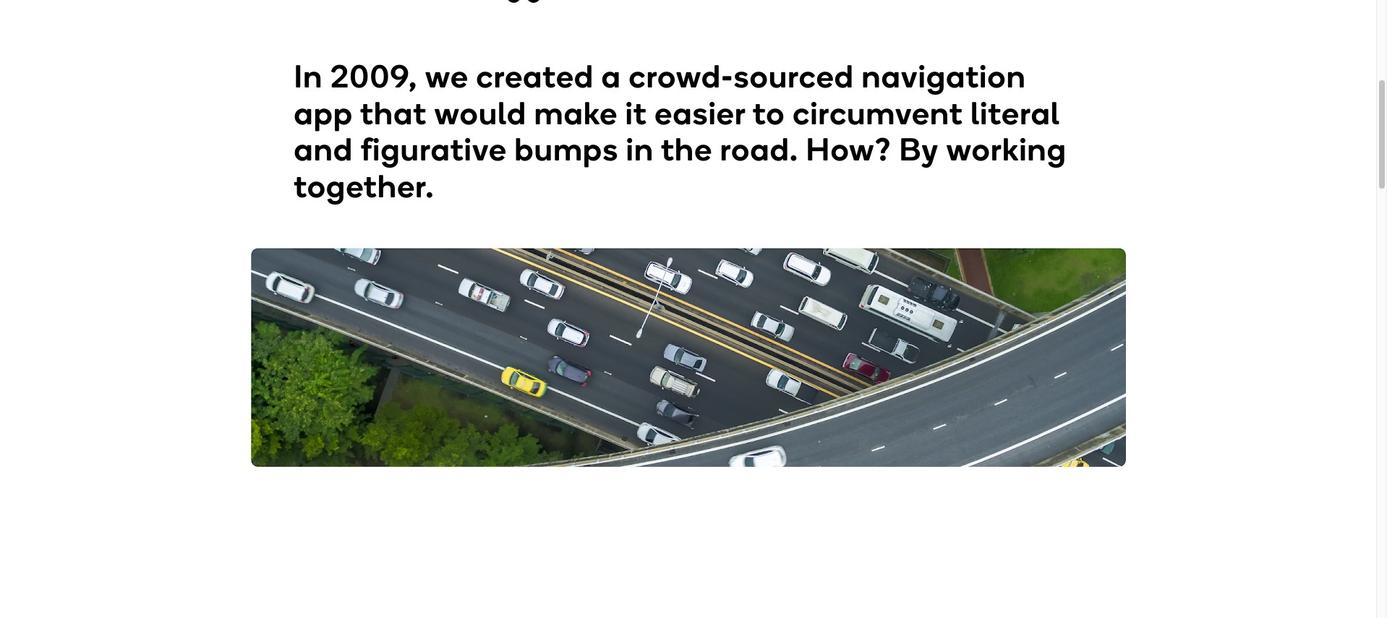 Task type: describe. For each thing, give the bounding box(es) containing it.
would
[[435, 94, 527, 132]]

literal
[[971, 94, 1060, 132]]

overhead shot of cars about on a freeway going under and underpass image
[[251, 248, 1126, 467]]

the
[[661, 130, 713, 169]]

app
[[294, 94, 353, 132]]

it
[[625, 94, 647, 132]]

sourced
[[734, 57, 854, 95]]

in 2009, we created a crowd-sourced navigation app that would make it easier to circumvent literal and figurative bumps in the road. how? by working together.
[[294, 57, 1067, 205]]

and
[[294, 130, 353, 169]]

a
[[602, 57, 621, 95]]

bumps
[[515, 130, 619, 169]]

in
[[626, 130, 654, 169]]



Task type: locate. For each thing, give the bounding box(es) containing it.
road.
[[720, 130, 798, 169]]

2009,
[[330, 57, 418, 95]]

figurative
[[361, 130, 507, 169]]

navigation
[[862, 57, 1026, 95]]

created
[[476, 57, 594, 95]]

make
[[534, 94, 618, 132]]

by
[[899, 130, 939, 169]]

that
[[360, 94, 427, 132]]

we
[[425, 57, 469, 95]]

circumvent
[[793, 94, 963, 132]]

to
[[753, 94, 785, 132]]

easier
[[655, 94, 746, 132]]

crowd-
[[629, 57, 734, 95]]

in
[[294, 57, 323, 95]]

how?
[[806, 130, 892, 169]]

together.
[[294, 167, 434, 205]]

working
[[947, 130, 1067, 169]]



Task type: vqa. For each thing, say whether or not it's contained in the screenshot.
topmost leave now
no



